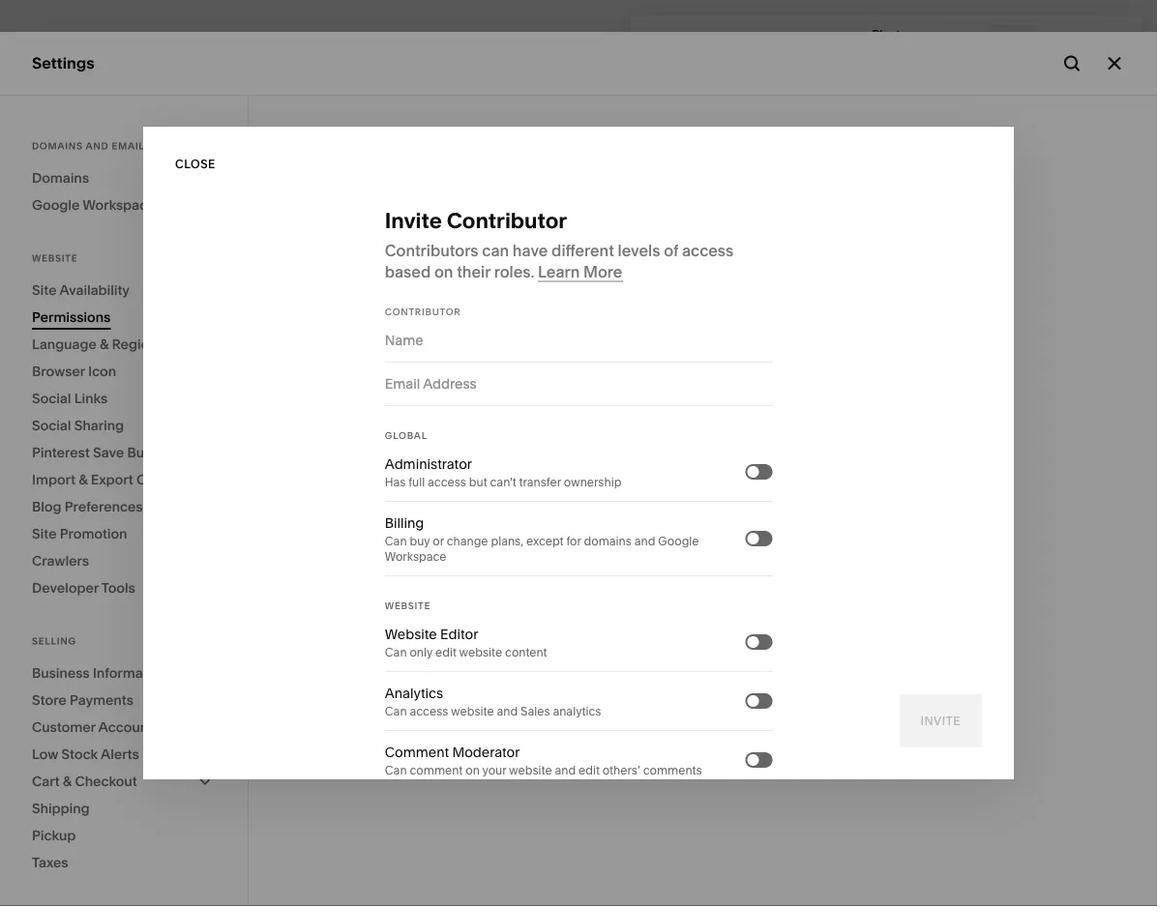 Task type: describe. For each thing, give the bounding box(es) containing it.
asset
[[32, 656, 74, 675]]

let
[[508, 477, 528, 493]]

asset library
[[32, 656, 129, 675]]

contributors can have different levels of access based on their roles.
[[385, 241, 734, 281]]

can inside billing can buy or change plans, except for domains and google workspace
[[385, 535, 407, 549]]

analytics for analytics
[[32, 257, 100, 276]]

billing
[[385, 515, 424, 532]]

can inside analytics can access website and sales analytics
[[385, 705, 407, 719]]

website link
[[32, 119, 215, 142]]

snake from $12
[[375, 424, 422, 458]]

domains link
[[32, 165, 216, 192]]

site for site promotion
[[32, 526, 57, 542]]

on inside contributors can have different levels of access based on their roles.
[[434, 262, 453, 281]]

managers
[[652, 510, 707, 524]]

from for orchid
[[375, 509, 401, 523]]

levels
[[618, 241, 660, 260]]

site availability
[[32, 282, 130, 299]]

close button
[[175, 147, 216, 181]]

be
[[731, 510, 745, 524]]

payments
[[70, 692, 133, 709]]

access inside analytics can access website and sales analytics
[[410, 705, 448, 719]]

crawlers
[[32, 553, 89, 570]]

ownership
[[564, 476, 622, 490]]

$30
[[404, 509, 424, 523]]

website inside website editor can only edit website content
[[459, 646, 502, 660]]

john smith button
[[29, 784, 215, 822]]

going
[[435, 307, 477, 321]]

learn more
[[538, 262, 623, 281]]

&
[[79, 472, 88, 488]]

and inside analytics can access website and sales analytics
[[497, 705, 518, 719]]

smith
[[107, 788, 139, 802]]

2 categories from the left
[[417, 35, 478, 49]]

plant
[[872, 27, 900, 41]]

customer accounts link
[[32, 714, 216, 741]]

full
[[409, 476, 425, 490]]

business information
[[32, 665, 168, 682]]

website inside comment moderator can comment on your website and edit others' comments
[[509, 764, 552, 778]]

permissions link
[[32, 304, 216, 331]]

1 vertical spatial store
[[32, 692, 67, 709]]

promotion
[[60, 526, 127, 542]]

orchid
[[375, 489, 419, 506]]

of
[[664, 241, 679, 260]]

plant product
[[864, 27, 908, 57]]

pinterest
[[32, 445, 90, 461]]

edit inside website editor can only edit website content
[[435, 646, 457, 660]]

site promotion
[[32, 526, 127, 542]]

crawlers link
[[32, 548, 216, 575]]

can inside comment moderator can comment on your website and edit others' comments
[[385, 764, 407, 778]]

you've
[[362, 246, 404, 263]]

products,
[[452, 246, 513, 263]]

learn more link
[[538, 262, 623, 282]]

business
[[32, 665, 90, 682]]

2 settings from the top
[[32, 690, 93, 709]]

sales
[[521, 705, 550, 719]]

export
[[91, 472, 133, 488]]

permissions
[[32, 309, 111, 326]]

able
[[748, 510, 772, 524]]

them
[[670, 190, 708, 209]]

to inside the website editors and store managers will be able to purchase licensed assets
[[775, 510, 786, 524]]

import & export content
[[32, 472, 188, 488]]

invite contributor inside button
[[518, 277, 651, 291]]

information
[[93, 665, 168, 682]]

taxes link
[[32, 850, 216, 877]]

cactus
[[375, 684, 420, 700]]

0 vertical spatial purchase
[[611, 477, 672, 493]]

can't
[[490, 476, 516, 490]]

Email Address field
[[385, 374, 772, 395]]

john
[[77, 788, 104, 802]]

calathea
[[406, 554, 463, 570]]

and left email
[[86, 140, 109, 152]]

product
[[864, 43, 908, 57]]

invite button
[[900, 695, 982, 748]]

content
[[136, 472, 188, 488]]

domains and email
[[32, 140, 145, 152]]

social links link
[[32, 385, 216, 412]]

website up 'site availability'
[[32, 253, 78, 264]]

pinterest save buttons
[[32, 445, 177, 461]]

scheduling link
[[32, 291, 215, 314]]

marketing
[[32, 189, 107, 208]]

invite contributor button
[[508, 263, 662, 306]]

categories link
[[339, 35, 400, 50]]

buttons
[[127, 445, 177, 461]]

website up 'domains and email'
[[32, 120, 92, 139]]

site promotion link
[[32, 521, 216, 548]]

google inside billing can buy or change plans, except for domains and google workspace
[[658, 535, 699, 549]]

from for alocasia
[[375, 379, 401, 393]]

access inside invite others and give them access to areas relevant to their work.
[[712, 190, 763, 209]]

blog
[[32, 499, 61, 515]]

from for fern
[[375, 768, 401, 782]]

help link
[[32, 724, 66, 745]]

analytics can access website and sales analytics
[[385, 686, 601, 719]]

from for cactus
[[375, 703, 401, 717]]

$25
[[404, 768, 424, 782]]

comment moderator can comment on your website and edit others' comments
[[385, 745, 702, 778]]

low stock alerts link
[[32, 741, 216, 768]]

give
[[635, 190, 666, 209]]

snake
[[375, 424, 414, 441]]

keep going
[[401, 307, 477, 321]]

editors
[[555, 510, 594, 524]]

customer
[[32, 720, 96, 736]]

analytics for analytics can access website and sales analytics
[[385, 686, 443, 702]]

0 vertical spatial contributor
[[447, 208, 567, 234]]

website inside analytics can access website and sales analytics
[[451, 705, 494, 719]]

0 vertical spatial to
[[767, 190, 782, 209]]

can inside website editor can only edit website content
[[385, 646, 407, 660]]

1 categories from the left
[[339, 35, 400, 49]]

selling link
[[32, 153, 215, 176]]

domains for domains and email
[[32, 140, 83, 152]]

social sharing
[[32, 418, 124, 434]]

setting
[[302, 268, 346, 284]]

row group containing alocasia
[[248, 149, 631, 907]]

selling inside 'link'
[[32, 154, 82, 173]]

pinterest save buttons link
[[32, 439, 216, 466]]

can
[[482, 241, 509, 260]]

content
[[505, 646, 547, 660]]

alocasia from $15
[[375, 360, 430, 393]]

library
[[77, 656, 129, 675]]

your inside comment moderator can comment on your website and edit others' comments
[[482, 764, 506, 778]]

site for site availability
[[32, 282, 57, 299]]

back
[[280, 35, 307, 49]]

alocasia
[[375, 360, 430, 376]]



Task type: vqa. For each thing, say whether or not it's contained in the screenshot.
be
yes



Task type: locate. For each thing, give the bounding box(es) containing it.
access down administrator
[[428, 476, 466, 490]]

analytics
[[32, 257, 100, 276], [385, 686, 443, 702]]

contributors
[[385, 241, 479, 260]]

1 horizontal spatial workspace
[[385, 550, 447, 564]]

asset library link
[[32, 655, 215, 678]]

1 horizontal spatial analytics
[[385, 686, 443, 702]]

from down "cactus"
[[375, 703, 401, 717]]

your down you've
[[369, 268, 397, 284]]

editor
[[440, 627, 478, 643]]

let non-admins purchase assets
[[508, 477, 716, 493]]

0 vertical spatial website
[[459, 646, 502, 660]]

admins
[[561, 477, 608, 493]]

0 horizontal spatial assets
[[508, 525, 543, 539]]

website up moderator
[[451, 705, 494, 719]]

Name field
[[385, 330, 772, 351]]

from
[[375, 379, 401, 393], [375, 444, 401, 458], [375, 509, 401, 523], [375, 573, 401, 587], [375, 638, 401, 652], [375, 703, 401, 717], [375, 768, 401, 782]]

on down moderator
[[466, 764, 480, 778]]

from inside maiden hair from $10
[[375, 638, 401, 652]]

settings link
[[32, 690, 215, 712]]

areas
[[785, 190, 826, 209]]

1 selling from the top
[[32, 154, 82, 173]]

will
[[710, 510, 728, 524]]

links
[[74, 390, 108, 407]]

can down billing
[[385, 535, 407, 549]]

0 horizontal spatial analytics
[[32, 257, 100, 276]]

and inside comment moderator can comment on your website and edit others' comments
[[555, 764, 576, 778]]

their down can
[[457, 262, 491, 281]]

0 horizontal spatial their
[[457, 262, 491, 281]]

website down moderator
[[509, 764, 552, 778]]

scheduling
[[32, 292, 115, 311]]

store up domains
[[620, 510, 649, 524]]

pink calathea from $20
[[375, 554, 463, 587]]

0 horizontal spatial on
[[434, 262, 453, 281]]

$20
[[404, 573, 424, 587]]

2 social from the top
[[32, 418, 71, 434]]

social sharing link
[[32, 412, 216, 439]]

0 vertical spatial assets
[[675, 477, 716, 493]]

/ right back
[[328, 35, 333, 49]]

settings up 'domains and email'
[[32, 54, 94, 73]]

0 vertical spatial store
[[620, 510, 649, 524]]

domains for domains
[[32, 170, 89, 186]]

social for social links
[[32, 390, 71, 407]]

0 horizontal spatial your
[[369, 268, 397, 284]]

social for social sharing
[[32, 418, 71, 434]]

can left only
[[385, 646, 407, 660]]

0 horizontal spatial store
[[32, 692, 67, 709]]

1 can from the top
[[385, 535, 407, 549]]

1 horizontal spatial /
[[406, 35, 411, 49]]

website editor can only edit website content
[[385, 627, 547, 660]]

from down the pink
[[375, 573, 401, 587]]

their inside contributors can have different levels of access based on their roles.
[[457, 262, 491, 281]]

2 from from the top
[[375, 444, 401, 458]]

website inside website editor can only edit website content
[[385, 627, 437, 643]]

on inside comment moderator can comment on your website and edit others' comments
[[466, 764, 480, 778]]

1 site from the top
[[32, 282, 57, 299]]

google down managers
[[658, 535, 699, 549]]

from inside "fern from $25"
[[375, 768, 401, 782]]

access down "cactus"
[[410, 705, 448, 719]]

5 from from the top
[[375, 638, 401, 652]]

workspace
[[83, 197, 155, 213], [385, 550, 447, 564]]

selling
[[32, 154, 82, 173], [32, 636, 76, 647]]

2 vertical spatial contributor
[[385, 306, 461, 317]]

business information link
[[32, 660, 216, 687]]

site up permissions at the left top
[[32, 282, 57, 299]]

0 vertical spatial site
[[32, 282, 57, 299]]

from inside alocasia from $15
[[375, 379, 401, 393]]

has
[[385, 476, 406, 490]]

your inside now that you've added products, finish setting up your store.
[[369, 268, 397, 284]]

None checkbox
[[747, 533, 759, 545], [747, 696, 759, 707], [747, 533, 759, 545], [747, 696, 759, 707]]

from down fern
[[375, 768, 401, 782]]

1 horizontal spatial purchase
[[788, 510, 840, 524]]

keep
[[401, 307, 432, 321]]

access right them
[[712, 190, 763, 209]]

social
[[32, 390, 71, 407], [32, 418, 71, 434]]

contributor up can
[[447, 208, 567, 234]]

settings down business
[[32, 690, 93, 709]]

website up 'except'
[[508, 510, 553, 524]]

from inside orchid from $30
[[375, 509, 401, 523]]

change
[[447, 535, 488, 549]]

assets
[[675, 477, 716, 493], [508, 525, 543, 539]]

analytics
[[553, 705, 601, 719]]

store down business
[[32, 692, 67, 709]]

4 can from the top
[[385, 764, 407, 778]]

/ right the categories link
[[406, 35, 411, 49]]

2 domains from the top
[[32, 170, 89, 186]]

their up have
[[526, 211, 560, 230]]

1 from from the top
[[375, 379, 401, 393]]

low
[[32, 747, 58, 763]]

google down 'domains and email'
[[32, 197, 80, 213]]

access inside contributors can have different levels of access based on their roles.
[[682, 241, 734, 260]]

comment
[[410, 764, 463, 778]]

and right domains
[[635, 535, 656, 549]]

website up only
[[385, 627, 437, 643]]

social up pinterest
[[32, 418, 71, 434]]

1 vertical spatial analytics
[[385, 686, 443, 702]]

maiden
[[375, 619, 424, 635]]

edit inside comment moderator can comment on your website and edit others' comments
[[579, 764, 600, 778]]

1 vertical spatial site
[[32, 526, 57, 542]]

None checkbox
[[747, 466, 759, 478], [747, 637, 759, 648], [747, 755, 759, 766], [747, 466, 759, 478], [747, 637, 759, 648], [747, 755, 759, 766]]

0 vertical spatial analytics
[[32, 257, 100, 276]]

from for snake
[[375, 444, 401, 458]]

and left others'
[[555, 764, 576, 778]]

google
[[32, 197, 80, 213], [658, 535, 699, 549]]

1 vertical spatial to
[[508, 211, 523, 230]]

and left sales
[[497, 705, 518, 719]]

assets up managers
[[675, 477, 716, 493]]

up
[[349, 268, 366, 284]]

administrator
[[385, 456, 472, 473]]

1 vertical spatial contributor
[[562, 277, 651, 291]]

invite contributor
[[385, 208, 567, 234], [518, 277, 651, 291]]

but
[[469, 476, 487, 490]]

0 vertical spatial settings
[[32, 54, 94, 73]]

1 vertical spatial assets
[[508, 525, 543, 539]]

website down editor
[[459, 646, 502, 660]]

settings
[[32, 54, 94, 73], [32, 690, 93, 709]]

1 vertical spatial on
[[466, 764, 480, 778]]

pink
[[375, 554, 402, 570]]

and inside billing can buy or change plans, except for domains and google workspace
[[635, 535, 656, 549]]

0 vertical spatial edit
[[435, 646, 457, 660]]

plans,
[[491, 535, 524, 549]]

1 vertical spatial settings
[[32, 690, 93, 709]]

website inside the website editors and store managers will be able to purchase licensed assets
[[508, 510, 553, 524]]

from inside the pink calathea from $20
[[375, 573, 401, 587]]

workspace down domains link
[[83, 197, 155, 213]]

and up domains
[[597, 510, 618, 524]]

and
[[86, 140, 109, 152], [603, 190, 631, 209], [597, 510, 618, 524], [635, 535, 656, 549], [497, 705, 518, 719], [555, 764, 576, 778]]

from down 'snake'
[[375, 444, 401, 458]]

and left give
[[603, 190, 631, 209]]

1 vertical spatial workspace
[[385, 550, 447, 564]]

1 horizontal spatial your
[[482, 764, 506, 778]]

2 site from the top
[[32, 526, 57, 542]]

purchase left licensed
[[788, 510, 840, 524]]

to up have
[[508, 211, 523, 230]]

1 horizontal spatial edit
[[579, 764, 600, 778]]

3 can from the top
[[385, 705, 407, 719]]

0 vertical spatial domains
[[32, 140, 83, 152]]

from inside cactus from $50
[[375, 703, 401, 717]]

1 vertical spatial website
[[451, 705, 494, 719]]

1 domains from the top
[[32, 140, 83, 152]]

1 horizontal spatial their
[[526, 211, 560, 230]]

fern from $25
[[375, 749, 424, 782]]

0 vertical spatial workspace
[[83, 197, 155, 213]]

finish
[[516, 246, 550, 263]]

7 from from the top
[[375, 768, 401, 782]]

browser icon link
[[32, 358, 216, 385]]

1 / from the left
[[328, 35, 333, 49]]

comments
[[643, 764, 702, 778]]

store inside the website editors and store managers will be able to purchase licensed assets
[[620, 510, 649, 524]]

selling down 'domains and email'
[[32, 154, 82, 173]]

from down orchid
[[375, 509, 401, 523]]

from down alocasia
[[375, 379, 401, 393]]

from down maiden
[[375, 638, 401, 652]]

purchase up managers
[[611, 477, 672, 493]]

your
[[369, 268, 397, 284], [482, 764, 506, 778]]

0 horizontal spatial categories
[[339, 35, 400, 49]]

invite inside invite others and give them access to areas relevant to their work.
[[508, 190, 548, 209]]

added
[[407, 246, 449, 263]]

1 vertical spatial social
[[32, 418, 71, 434]]

workspace inside billing can buy or change plans, except for domains and google workspace
[[385, 550, 447, 564]]

and inside the website editors and store managers will be able to purchase licensed assets
[[597, 510, 618, 524]]

0 vertical spatial invite contributor
[[385, 208, 567, 234]]

1 horizontal spatial categories
[[417, 35, 478, 49]]

contributor down store.
[[385, 306, 461, 317]]

2 vertical spatial website
[[509, 764, 552, 778]]

can down comment
[[385, 764, 407, 778]]

social links
[[32, 390, 108, 407]]

billing can buy or change plans, except for domains and google workspace
[[385, 515, 699, 564]]

1 social from the top
[[32, 390, 71, 407]]

/ categories / categories
[[328, 35, 478, 49]]

2 / from the left
[[406, 35, 411, 49]]

1 settings from the top
[[32, 54, 94, 73]]

0 horizontal spatial purchase
[[611, 477, 672, 493]]

edit left others'
[[579, 764, 600, 778]]

assets inside the website editors and store managers will be able to purchase licensed assets
[[508, 525, 543, 539]]

2 selling from the top
[[32, 636, 76, 647]]

selling up asset
[[32, 636, 76, 647]]

edit down editor
[[435, 646, 457, 660]]

0 vertical spatial social
[[32, 390, 71, 407]]

back link
[[280, 35, 307, 50]]

close
[[175, 157, 216, 171]]

0 horizontal spatial /
[[328, 35, 333, 49]]

website
[[459, 646, 502, 660], [451, 705, 494, 719], [509, 764, 552, 778]]

1 vertical spatial selling
[[32, 636, 76, 647]]

1 vertical spatial invite contributor
[[518, 277, 651, 291]]

1 horizontal spatial google
[[658, 535, 699, 549]]

can down "cactus"
[[385, 705, 407, 719]]

now that you've added products, finish setting up your store.
[[302, 246, 550, 284]]

categories right the categories link
[[417, 35, 478, 49]]

your down moderator
[[482, 764, 506, 778]]

row group
[[248, 149, 631, 907]]

pickup link
[[32, 823, 216, 850]]

1 horizontal spatial on
[[466, 764, 480, 778]]

6 from from the top
[[375, 703, 401, 717]]

1 vertical spatial edit
[[579, 764, 600, 778]]

0 horizontal spatial workspace
[[83, 197, 155, 213]]

site availability link
[[32, 277, 216, 304]]

contributor
[[447, 208, 567, 234], [562, 277, 651, 291], [385, 306, 461, 317]]

categories right back
[[339, 35, 400, 49]]

work.
[[563, 211, 603, 230]]

comment
[[385, 745, 449, 761]]

non-
[[531, 477, 561, 493]]

icon
[[88, 363, 116, 380]]

access inside the administrator has full access but can't transfer ownership
[[428, 476, 466, 490]]

cactus from $50
[[375, 684, 424, 717]]

1 horizontal spatial assets
[[675, 477, 716, 493]]

all
[[280, 92, 307, 119]]

0 vertical spatial on
[[434, 262, 453, 281]]

on down contributors
[[434, 262, 453, 281]]

0 vertical spatial selling
[[32, 154, 82, 173]]

purchase inside the website editors and store managers will be able to purchase licensed assets
[[788, 510, 840, 524]]

2 vertical spatial to
[[775, 510, 786, 524]]

blog preferences
[[32, 499, 143, 515]]

save
[[93, 445, 124, 461]]

site down blog
[[32, 526, 57, 542]]

$50
[[404, 703, 424, 717]]

to right able
[[775, 510, 786, 524]]

2 can from the top
[[385, 646, 407, 660]]

0 vertical spatial google
[[32, 197, 80, 213]]

$12
[[404, 444, 422, 458]]

to left areas
[[767, 190, 782, 209]]

their inside invite others and give them access to areas relevant to their work.
[[526, 211, 560, 230]]

from inside snake from $12
[[375, 444, 401, 458]]

0 vertical spatial your
[[369, 268, 397, 284]]

1 vertical spatial your
[[482, 764, 506, 778]]

store payments
[[32, 692, 133, 709]]

contributor down different
[[562, 277, 651, 291]]

john smith
[[77, 788, 139, 802]]

analytics up $50
[[385, 686, 443, 702]]

access right of
[[682, 241, 734, 260]]

contributor inside button
[[562, 277, 651, 291]]

and inside invite others and give them access to areas relevant to their work.
[[603, 190, 631, 209]]

social down 'browser' at the top left of the page
[[32, 390, 71, 407]]

4 from from the top
[[375, 573, 401, 587]]

assets down let at the left
[[508, 525, 543, 539]]

1 horizontal spatial store
[[620, 510, 649, 524]]

workspace down buy
[[385, 550, 447, 564]]

hair
[[427, 619, 453, 635]]

1 vertical spatial purchase
[[788, 510, 840, 524]]

0 horizontal spatial edit
[[435, 646, 457, 660]]

0 vertical spatial their
[[526, 211, 560, 230]]

0 horizontal spatial google
[[32, 197, 80, 213]]

tab list
[[949, 27, 1038, 58]]

3 from from the top
[[375, 509, 401, 523]]

pickup
[[32, 828, 76, 844]]

licensed
[[843, 510, 889, 524]]

1 vertical spatial google
[[658, 535, 699, 549]]

analytics inside analytics can access website and sales analytics
[[385, 686, 443, 702]]

website up maiden
[[385, 600, 431, 612]]

roles.
[[494, 262, 535, 281]]

1 vertical spatial their
[[457, 262, 491, 281]]

1 vertical spatial domains
[[32, 170, 89, 186]]

analytics up 'site availability'
[[32, 257, 100, 276]]



